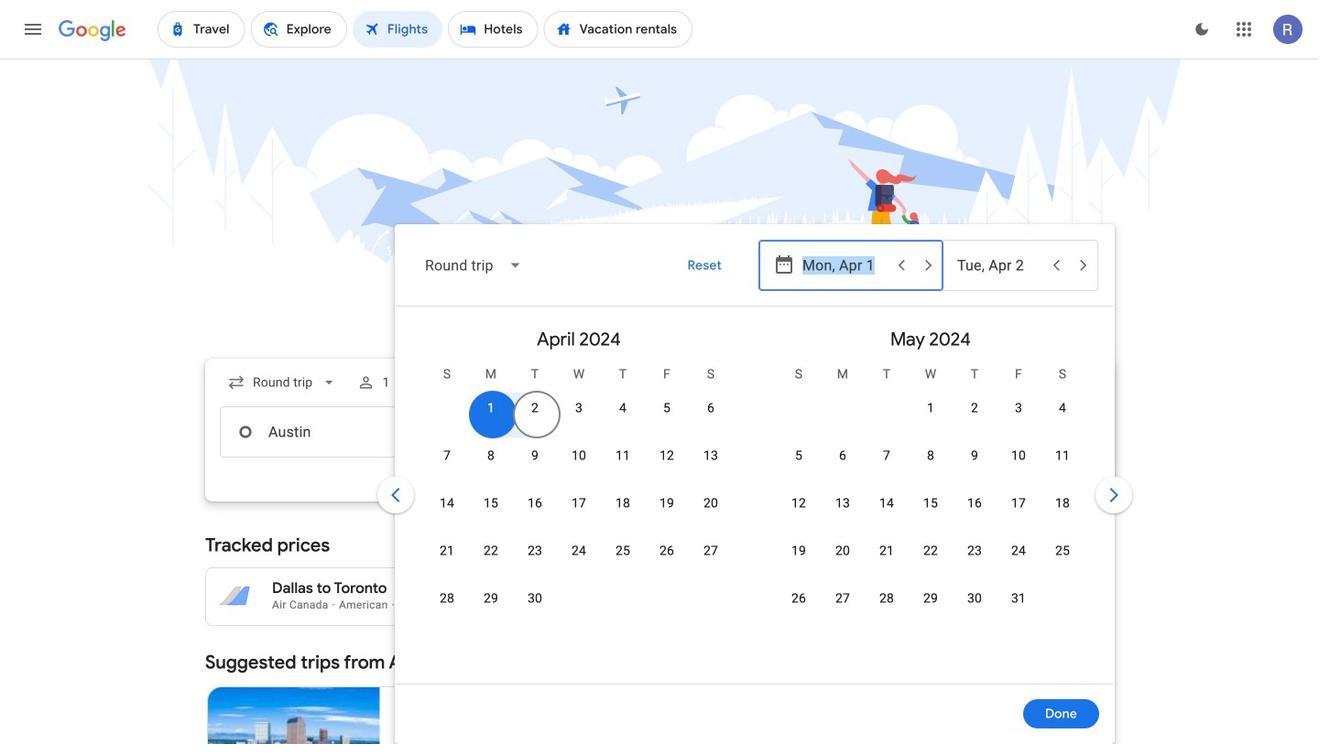 Task type: locate. For each thing, give the bounding box(es) containing it.
Flight search field
[[191, 224, 1136, 745]]

thu, apr 25 element
[[615, 542, 630, 561]]

1 vertical spatial return text field
[[957, 408, 1041, 457]]

386 US dollars text field
[[760, 580, 793, 598]]

tue, may 28 element
[[879, 590, 894, 608]]

wed, apr 3 element
[[575, 399, 583, 418]]

main menu image
[[22, 18, 44, 40]]

thu, may 16 element
[[967, 495, 982, 513]]

0 vertical spatial departure text field
[[802, 241, 887, 290]]

previous image
[[374, 474, 418, 518]]

mon, apr 29 element
[[484, 590, 498, 608]]

1 vertical spatial departure text field
[[802, 408, 887, 457]]

sun, may 5 element
[[795, 447, 802, 465]]

tue, may 7 element
[[883, 447, 890, 465]]

None field
[[410, 244, 537, 288], [220, 366, 346, 399], [410, 244, 537, 288], [220, 366, 346, 399]]

row group
[[403, 314, 755, 677], [755, 314, 1107, 677]]

thu, may 9 element
[[971, 447, 978, 465]]

0 vertical spatial return text field
[[957, 241, 1041, 290]]

sun, apr 28 element
[[440, 590, 454, 608]]

wed, may 29 element
[[923, 590, 938, 608]]

fri, apr 19 element
[[659, 495, 674, 513]]

tue, apr 16 element
[[528, 495, 542, 513]]

158 US dollars text field
[[763, 597, 793, 612]]

wed, apr 24 element
[[572, 542, 586, 561]]

1 row group from the left
[[403, 314, 755, 677]]

grid
[[403, 314, 1107, 695]]

sat, may 18 element
[[1055, 495, 1070, 513]]

sat, apr 6 element
[[707, 399, 714, 418]]

sun, may 26 element
[[791, 590, 806, 608]]

row
[[469, 384, 733, 443], [909, 384, 1085, 443], [425, 439, 733, 491], [777, 439, 1085, 491], [425, 486, 733, 539], [777, 486, 1085, 539], [425, 534, 733, 586], [777, 534, 1085, 586], [425, 582, 557, 634], [777, 582, 1041, 634]]

grid inside flight search field
[[403, 314, 1107, 695]]

2614 US dollars text field
[[444, 580, 488, 598]]

Return text field
[[957, 241, 1041, 290], [957, 408, 1041, 457]]

sat, may 25 element
[[1055, 542, 1070, 561]]

tue, apr 9 element
[[531, 447, 539, 465]]

1206 US dollars text field
[[448, 597, 488, 612]]

wed, may 8 element
[[927, 447, 934, 465]]

mon, may 13 element
[[835, 495, 850, 513]]

thu, apr 4 element
[[619, 399, 627, 418]]

fri, apr 26 element
[[659, 542, 674, 561]]

Departure text field
[[802, 241, 887, 290], [802, 408, 887, 457]]

frontier image
[[395, 741, 409, 745]]

mon, apr 1, departure date. element
[[487, 399, 495, 418]]

wed, may 15 element
[[923, 495, 938, 513]]

none text field inside flight search field
[[220, 407, 478, 458]]

None text field
[[220, 407, 478, 458]]

mon, may 6 element
[[839, 447, 846, 465]]

sat, apr 20 element
[[703, 495, 718, 513]]



Task type: describe. For each thing, give the bounding box(es) containing it.
fri, apr 5 element
[[663, 399, 671, 418]]

wed, may 22 element
[[923, 542, 938, 561]]

sun, apr 7 element
[[443, 447, 451, 465]]

mon, apr 22 element
[[484, 542, 498, 561]]

tue, apr 2, return date. element
[[531, 399, 539, 418]]

mon, apr 15 element
[[484, 495, 498, 513]]

fri, may 10 element
[[1011, 447, 1026, 465]]

tracked prices region
[[205, 524, 1114, 627]]

tue, apr 30 element
[[528, 590, 542, 608]]

1 departure text field from the top
[[802, 241, 887, 290]]

sun, apr 21 element
[[440, 542, 454, 561]]

thu, may 23 element
[[967, 542, 982, 561]]

sat, may 11 element
[[1055, 447, 1070, 465]]

sun, may 12 element
[[791, 495, 806, 513]]

2 row group from the left
[[755, 314, 1107, 677]]

next image
[[1092, 474, 1136, 518]]

sat, may 4 element
[[1059, 399, 1066, 418]]

mon, may 27 element
[[835, 590, 850, 608]]

wed, apr 10 element
[[572, 447, 586, 465]]

2 return text field from the top
[[957, 408, 1041, 457]]

thu, may 2 element
[[971, 399, 978, 418]]

1 return text field from the top
[[957, 241, 1041, 290]]

change appearance image
[[1180, 7, 1224, 51]]

suggested trips from austin region
[[205, 641, 1114, 745]]

thu, may 30 element
[[967, 590, 982, 608]]

sun, may 19 element
[[791, 542, 806, 561]]

sat, apr 13 element
[[703, 447, 718, 465]]

fri, apr 12 element
[[659, 447, 674, 465]]

mon, may 20 element
[[835, 542, 850, 561]]

thu, apr 11 element
[[615, 447, 630, 465]]

tue, may 14 element
[[879, 495, 894, 513]]

fri, may 31 element
[[1011, 590, 1026, 608]]

fri, may 24 element
[[1011, 542, 1026, 561]]

sun, apr 14 element
[[440, 495, 454, 513]]

mon, apr 8 element
[[487, 447, 495, 465]]

fri, may 17 element
[[1011, 495, 1026, 513]]

thu, apr 18 element
[[615, 495, 630, 513]]

wed, may 1 element
[[927, 399, 934, 418]]

2 departure text field from the top
[[802, 408, 887, 457]]

sat, apr 27 element
[[703, 542, 718, 561]]

wed, apr 17 element
[[572, 495, 586, 513]]

fri, may 3 element
[[1015, 399, 1022, 418]]

tue, apr 23 element
[[528, 542, 542, 561]]

tue, may 21 element
[[879, 542, 894, 561]]



Task type: vqa. For each thing, say whether or not it's contained in the screenshot.
the Sun, May 5 element
yes



